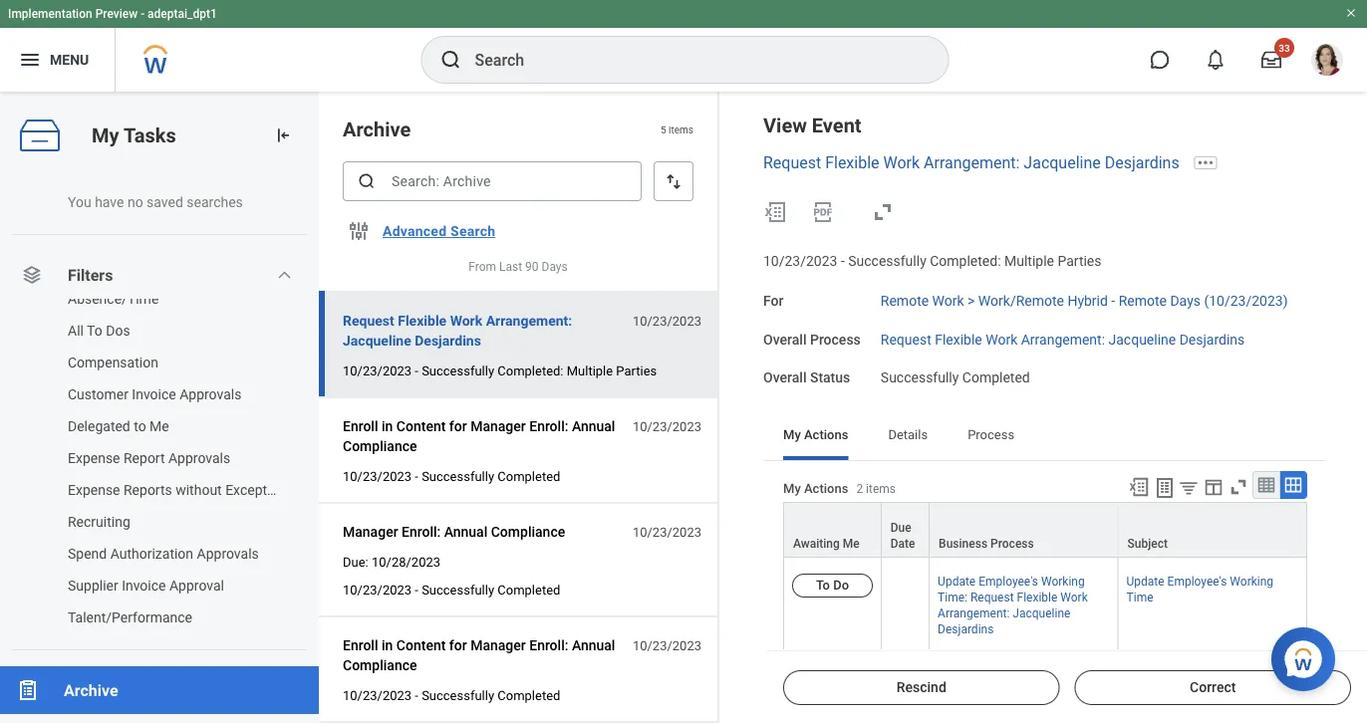 Task type: locate. For each thing, give the bounding box(es) containing it.
items
[[669, 123, 694, 135], [866, 483, 896, 497]]

process for overall
[[810, 331, 861, 348]]

1 remote from the left
[[881, 293, 929, 309]]

1 expense from the top
[[68, 450, 120, 467]]

profile logan mcneil image
[[1312, 44, 1344, 80]]

1 vertical spatial 10/23/2023 - successfully completed
[[343, 583, 561, 598]]

me right awaiting
[[843, 537, 860, 551]]

days
[[542, 260, 568, 274], [1171, 293, 1201, 309]]

1 horizontal spatial remote
[[1119, 293, 1167, 309]]

2 list from the top
[[0, 283, 319, 634]]

0 vertical spatial compliance
[[343, 438, 417, 455]]

remote
[[881, 293, 929, 309], [1119, 293, 1167, 309]]

1 vertical spatial actions
[[804, 482, 849, 497]]

0 vertical spatial for
[[449, 418, 467, 435]]

status
[[810, 370, 851, 386]]

1 vertical spatial export to excel image
[[1128, 476, 1150, 498]]

1 horizontal spatial working
[[1230, 575, 1274, 589]]

0 horizontal spatial remote
[[881, 293, 929, 309]]

1 vertical spatial process
[[968, 427, 1015, 442]]

list containing filters
[[0, 139, 319, 724]]

1 vertical spatial completed:
[[498, 363, 564, 378]]

2 working from the left
[[1230, 575, 1274, 589]]

fullscreen image
[[871, 200, 895, 224], [1228, 476, 1250, 498]]

remote work > work/remote hybrid - remote days (10/23/2023) link
[[881, 289, 1288, 309]]

no
[[128, 194, 143, 210]]

process for business
[[991, 537, 1034, 551]]

fullscreen image right view printable version (pdf) image
[[871, 200, 895, 224]]

2 vertical spatial manager
[[471, 638, 526, 654]]

1 overall from the top
[[764, 331, 807, 348]]

request down "configure" icon
[[343, 313, 394, 329]]

2 enroll in content for manager enroll: annual compliance from the top
[[343, 638, 615, 674]]

0 horizontal spatial me
[[150, 418, 169, 435]]

select to filter grid data image
[[1178, 477, 1200, 498]]

approvals up approval
[[197, 546, 259, 562]]

0 horizontal spatial completed:
[[498, 363, 564, 378]]

0 vertical spatial completed:
[[930, 253, 1001, 269]]

export to excel image left export to worksheets icon on the bottom right of the page
[[1128, 476, 1150, 498]]

my left tasks
[[92, 124, 119, 147]]

my actions 2 items
[[783, 482, 896, 497]]

1 vertical spatial items
[[866, 483, 896, 497]]

actions left 2
[[804, 482, 849, 497]]

request
[[764, 153, 822, 172], [343, 313, 394, 329], [881, 331, 932, 348], [971, 591, 1014, 605]]

overall status
[[764, 370, 851, 386]]

1 vertical spatial 10/23/2023 - successfully completed: multiple parties
[[343, 363, 657, 378]]

update up time:
[[938, 575, 976, 589]]

0 vertical spatial annual
[[572, 418, 615, 435]]

1 vertical spatial in
[[382, 638, 393, 654]]

you have no saved searches
[[68, 194, 243, 210]]

1 horizontal spatial multiple
[[1005, 253, 1055, 269]]

arrangement: inside update employee's working time: request flexible work arrangement: jacqueline desjardins
[[938, 607, 1010, 621]]

content for 1st enroll in content for manager enroll: annual compliance button
[[397, 418, 446, 435]]

rescind
[[897, 680, 947, 696]]

working for update employee's working time: request flexible work arrangement: jacqueline desjardins
[[1042, 575, 1085, 589]]

enroll for 1st enroll in content for manager enroll: annual compliance button from the bottom
[[343, 638, 378, 654]]

all to dos
[[68, 322, 130, 339]]

1 vertical spatial approvals
[[168, 450, 230, 467]]

1 for from the top
[[449, 418, 467, 435]]

completed: down the request flexible work arrangement: jacqueline desjardins "button" at the left of page
[[498, 363, 564, 378]]

2 enroll from the top
[[343, 638, 378, 654]]

toolbar
[[1119, 471, 1308, 502]]

1 vertical spatial archive
[[64, 681, 118, 700]]

employee's
[[979, 575, 1039, 589], [1168, 575, 1227, 589]]

successfully inside overall status element
[[881, 370, 959, 386]]

request right time:
[[971, 591, 1014, 605]]

2 content from the top
[[397, 638, 446, 654]]

customer invoice approvals button
[[0, 379, 299, 411]]

me right to
[[150, 418, 169, 435]]

0 horizontal spatial employee's
[[979, 575, 1039, 589]]

1 vertical spatial multiple
[[567, 363, 613, 378]]

flexible up overall status element at the right
[[935, 331, 983, 348]]

enroll for 1st enroll in content for manager enroll: annual compliance button
[[343, 418, 378, 435]]

hybrid
[[1068, 293, 1108, 309]]

enroll in content for manager enroll: annual compliance button
[[343, 415, 622, 459], [343, 634, 622, 678]]

2 vertical spatial my
[[783, 482, 801, 497]]

1 horizontal spatial items
[[866, 483, 896, 497]]

due date button
[[882, 503, 929, 557]]

1 vertical spatial content
[[397, 638, 446, 654]]

for for 1st enroll in content for manager enroll: annual compliance button
[[449, 418, 467, 435]]

0 vertical spatial process
[[810, 331, 861, 348]]

0 vertical spatial actions
[[804, 427, 849, 442]]

expense down delegated
[[68, 450, 120, 467]]

archive up search image
[[343, 118, 411, 141]]

1 horizontal spatial to
[[816, 578, 830, 593]]

request flexible work arrangement: jacqueline desjardins
[[764, 153, 1180, 172], [343, 313, 572, 349], [881, 331, 1245, 348]]

0 horizontal spatial days
[[542, 260, 568, 274]]

completed: up > at the right top
[[930, 253, 1001, 269]]

1 enroll in content for manager enroll: annual compliance from the top
[[343, 418, 615, 455]]

0 vertical spatial expense
[[68, 450, 120, 467]]

expense up 'recruiting' at the bottom of the page
[[68, 482, 120, 498]]

my up awaiting me popup button
[[783, 482, 801, 497]]

0 horizontal spatial export to excel image
[[764, 200, 787, 224]]

to left do
[[816, 578, 830, 593]]

close environment banner image
[[1346, 7, 1358, 19]]

1 enroll from the top
[[343, 418, 378, 435]]

employee's for time
[[1168, 575, 1227, 589]]

work inside 'request flexible work arrangement: jacqueline desjardins'
[[450, 313, 483, 329]]

2 overall from the top
[[764, 370, 807, 386]]

0 horizontal spatial archive
[[64, 681, 118, 700]]

my down overall status
[[783, 427, 801, 442]]

2 expense from the top
[[68, 482, 120, 498]]

1 horizontal spatial days
[[1171, 293, 1201, 309]]

work inside update employee's working time: request flexible work arrangement: jacqueline desjardins
[[1061, 591, 1088, 605]]

advanced search button
[[375, 211, 504, 251]]

working inside update employee's working time: request flexible work arrangement: jacqueline desjardins
[[1042, 575, 1085, 589]]

1 horizontal spatial employee's
[[1168, 575, 1227, 589]]

content for 1st enroll in content for manager enroll: annual compliance button from the bottom
[[397, 638, 446, 654]]

update up time
[[1127, 575, 1165, 589]]

enroll
[[343, 418, 378, 435], [343, 638, 378, 654]]

0 vertical spatial overall
[[764, 331, 807, 348]]

approvals up without
[[168, 450, 230, 467]]

flexible down business process "popup button" on the bottom right of the page
[[1017, 591, 1058, 605]]

request down view
[[764, 153, 822, 172]]

10/23/2023 - successfully completed: multiple parties down the request flexible work arrangement: jacqueline desjardins "button" at the left of page
[[343, 363, 657, 378]]

compensation button
[[0, 347, 299, 379]]

overall left status
[[764, 370, 807, 386]]

0 vertical spatial days
[[542, 260, 568, 274]]

in
[[382, 418, 393, 435], [382, 638, 393, 654]]

overall down for
[[764, 331, 807, 348]]

10/28/2023
[[372, 555, 441, 570]]

1 vertical spatial to
[[816, 578, 830, 593]]

implementation preview -   adeptai_dpt1
[[8, 7, 217, 21]]

1 actions from the top
[[804, 427, 849, 442]]

0 horizontal spatial to
[[87, 322, 102, 339]]

approval
[[169, 578, 224, 594]]

1 vertical spatial enroll in content for manager enroll: annual compliance button
[[343, 634, 622, 678]]

request up overall status element at the right
[[881, 331, 932, 348]]

desjardins inside "button"
[[415, 333, 481, 349]]

1 working from the left
[[1042, 575, 1085, 589]]

1 horizontal spatial fullscreen image
[[1228, 476, 1250, 498]]

2 vertical spatial annual
[[572, 638, 615, 654]]

due
[[891, 521, 912, 535]]

0 horizontal spatial update
[[938, 575, 976, 589]]

1 vertical spatial parties
[[616, 363, 657, 378]]

my tasks element
[[0, 92, 319, 724]]

2 vertical spatial enroll:
[[530, 638, 569, 654]]

request inside update employee's working time: request flexible work arrangement: jacqueline desjardins
[[971, 591, 1014, 605]]

overall for overall process
[[764, 331, 807, 348]]

all
[[68, 322, 84, 339]]

employee's down business process on the right
[[979, 575, 1039, 589]]

update for time
[[1127, 575, 1165, 589]]

table image
[[1257, 475, 1277, 495]]

update
[[938, 575, 976, 589], [1127, 575, 1165, 589]]

0 horizontal spatial 10/23/2023 - successfully completed: multiple parties
[[343, 363, 657, 378]]

actions up my actions 2 items on the bottom right of page
[[804, 427, 849, 442]]

2 vertical spatial process
[[991, 537, 1034, 551]]

2 vertical spatial 10/23/2023 - successfully completed
[[343, 688, 561, 703]]

expense report approvals
[[68, 450, 230, 467]]

0 vertical spatial archive
[[343, 118, 411, 141]]

33 button
[[1250, 38, 1295, 82]]

request inside 'request flexible work arrangement: jacqueline desjardins'
[[343, 313, 394, 329]]

1 vertical spatial my
[[783, 427, 801, 442]]

0 vertical spatial enroll in content for manager enroll: annual compliance
[[343, 418, 615, 455]]

1 update from the left
[[938, 575, 976, 589]]

manager inside manager enroll: annual compliance button
[[343, 524, 398, 540]]

jacqueline
[[1024, 153, 1101, 172], [1109, 331, 1176, 348], [343, 333, 411, 349], [1013, 607, 1071, 621]]

completed: inside item list element
[[498, 363, 564, 378]]

for
[[764, 293, 784, 309]]

10/23/2023 - successfully completed: multiple parties
[[764, 253, 1102, 269], [343, 363, 657, 378]]

archive right clipboard image
[[64, 681, 118, 700]]

subject
[[1128, 537, 1168, 551]]

0 vertical spatial items
[[669, 123, 694, 135]]

awaiting
[[793, 537, 840, 551]]

actions
[[804, 427, 849, 442], [804, 482, 849, 497]]

flexible down advanced
[[398, 313, 447, 329]]

me inside awaiting me popup button
[[843, 537, 860, 551]]

parties
[[1058, 253, 1102, 269], [616, 363, 657, 378]]

1 vertical spatial overall
[[764, 370, 807, 386]]

delegated
[[68, 418, 130, 435]]

recruiting
[[68, 514, 130, 530]]

2 vertical spatial approvals
[[197, 546, 259, 562]]

cell
[[882, 558, 930, 651]]

awaiting me
[[793, 537, 860, 551]]

row
[[783, 502, 1308, 558]]

from
[[469, 260, 496, 274]]

update inside update employee's working time
[[1127, 575, 1165, 589]]

configure image
[[347, 219, 371, 243]]

overall
[[764, 331, 807, 348], [764, 370, 807, 386]]

working
[[1042, 575, 1085, 589], [1230, 575, 1274, 589]]

list containing absence/time
[[0, 283, 319, 634]]

1 10/23/2023 - successfully completed from the top
[[343, 469, 561, 484]]

0 horizontal spatial working
[[1042, 575, 1085, 589]]

1 employee's from the left
[[979, 575, 1039, 589]]

1 list from the top
[[0, 139, 319, 724]]

notifications large image
[[1206, 50, 1226, 70]]

1 horizontal spatial archive
[[343, 118, 411, 141]]

1 horizontal spatial 10/23/2023 - successfully completed: multiple parties
[[764, 253, 1102, 269]]

row containing due date
[[783, 502, 1308, 558]]

-
[[141, 7, 145, 21], [841, 253, 845, 269], [1112, 293, 1116, 309], [415, 363, 419, 378], [415, 469, 419, 484], [415, 583, 419, 598], [415, 688, 419, 703]]

remote left > at the right top
[[881, 293, 929, 309]]

export to excel image left view printable version (pdf) image
[[764, 200, 787, 224]]

jacqueline inside 'request flexible work arrangement: jacqueline desjardins'
[[343, 333, 411, 349]]

approvals for expense report approvals
[[168, 450, 230, 467]]

my tasks
[[92, 124, 176, 147]]

due: 10/28/2023
[[343, 555, 441, 570]]

1 vertical spatial request flexible work arrangement: jacqueline desjardins link
[[881, 327, 1245, 348]]

process
[[810, 331, 861, 348], [968, 427, 1015, 442], [991, 537, 1034, 551]]

process right business
[[991, 537, 1034, 551]]

export to worksheets image
[[1153, 476, 1177, 500]]

2 employee's from the left
[[1168, 575, 1227, 589]]

0 vertical spatial me
[[150, 418, 169, 435]]

1 horizontal spatial update
[[1127, 575, 1165, 589]]

0 vertical spatial enroll in content for manager enroll: annual compliance button
[[343, 415, 622, 459]]

manager
[[471, 418, 526, 435], [343, 524, 398, 540], [471, 638, 526, 654]]

expense reports without exceptions button
[[0, 474, 299, 506]]

0 vertical spatial enroll
[[343, 418, 378, 435]]

me inside delegated to me button
[[150, 418, 169, 435]]

remote right the hybrid
[[1119, 293, 1167, 309]]

list
[[0, 139, 319, 724], [0, 283, 319, 634]]

2 vertical spatial compliance
[[343, 657, 417, 674]]

invoice down compensation button
[[132, 386, 176, 403]]

1 vertical spatial compliance
[[491, 524, 565, 540]]

0 vertical spatial to
[[87, 322, 102, 339]]

to do row
[[783, 558, 1308, 651]]

items right 2
[[866, 483, 896, 497]]

0 vertical spatial 10/23/2023 - successfully completed
[[343, 469, 561, 484]]

0 vertical spatial manager
[[471, 418, 526, 435]]

employee's inside update employee's working time: request flexible work arrangement: jacqueline desjardins
[[979, 575, 1039, 589]]

menu
[[50, 51, 89, 68]]

my
[[92, 124, 119, 147], [783, 427, 801, 442], [783, 482, 801, 497]]

0 vertical spatial parties
[[1058, 253, 1102, 269]]

preview
[[95, 7, 138, 21]]

request flexible work arrangement: jacqueline desjardins button
[[343, 309, 622, 353]]

10/23/2023 - successfully completed: multiple parties up > at the right top
[[764, 253, 1102, 269]]

days inside item list element
[[542, 260, 568, 274]]

1 vertical spatial for
[[449, 638, 467, 654]]

2 for from the top
[[449, 638, 467, 654]]

to right all in the top left of the page
[[87, 322, 102, 339]]

sort image
[[664, 171, 684, 191]]

overall process
[[764, 331, 861, 348]]

enroll in content for manager enroll: annual compliance for 1st enroll in content for manager enroll: annual compliance button
[[343, 418, 615, 455]]

1 vertical spatial expense
[[68, 482, 120, 498]]

export to excel image
[[764, 200, 787, 224], [1128, 476, 1150, 498]]

process inside "popup button"
[[991, 537, 1034, 551]]

supplier invoice approval
[[68, 578, 224, 594]]

filters
[[68, 266, 113, 285]]

0 vertical spatial fullscreen image
[[871, 200, 895, 224]]

days left (10/23/2023)
[[1171, 293, 1201, 309]]

0 vertical spatial export to excel image
[[764, 200, 787, 224]]

update employee's working time: request flexible work arrangement: jacqueline desjardins link
[[938, 571, 1088, 637]]

invoice down spend authorization approvals button
[[122, 578, 166, 594]]

correct button
[[1075, 671, 1352, 706]]

manager enroll: annual compliance
[[343, 524, 565, 540]]

0 horizontal spatial items
[[669, 123, 694, 135]]

0 vertical spatial content
[[397, 418, 446, 435]]

1 vertical spatial enroll in content for manager enroll: annual compliance
[[343, 638, 615, 674]]

1 horizontal spatial parties
[[1058, 253, 1102, 269]]

employee's down subject popup button
[[1168, 575, 1227, 589]]

export to excel image for my actions
[[1128, 476, 1150, 498]]

Search: Archive text field
[[343, 161, 642, 201]]

0 vertical spatial invoice
[[132, 386, 176, 403]]

1 content from the top
[[397, 418, 446, 435]]

1 vertical spatial enroll
[[343, 638, 378, 654]]

approvals down compensation button
[[180, 386, 242, 403]]

0 vertical spatial approvals
[[180, 386, 242, 403]]

completed
[[963, 370, 1030, 386], [498, 469, 561, 484], [498, 583, 561, 598], [498, 688, 561, 703]]

1 vertical spatial enroll:
[[402, 524, 441, 540]]

working down business process "popup button" on the bottom right of the page
[[1042, 575, 1085, 589]]

update inside update employee's working time: request flexible work arrangement: jacqueline desjardins
[[938, 575, 976, 589]]

1 vertical spatial days
[[1171, 293, 1201, 309]]

0 vertical spatial in
[[382, 418, 393, 435]]

my for my tasks
[[92, 124, 119, 147]]

2 actions from the top
[[804, 482, 849, 497]]

update employee's working time: request flexible work arrangement: jacqueline desjardins
[[938, 575, 1088, 637]]

process down successfully completed at right bottom
[[968, 427, 1015, 442]]

0 horizontal spatial parties
[[616, 363, 657, 378]]

1 vertical spatial me
[[843, 537, 860, 551]]

days right the 90
[[542, 260, 568, 274]]

for
[[449, 418, 467, 435], [449, 638, 467, 654]]

employee's inside update employee's working time
[[1168, 575, 1227, 589]]

0 vertical spatial my
[[92, 124, 119, 147]]

1 horizontal spatial me
[[843, 537, 860, 551]]

working inside update employee's working time
[[1230, 575, 1274, 589]]

2 update from the left
[[1127, 575, 1165, 589]]

expense report approvals button
[[0, 443, 299, 474]]

inbox large image
[[1262, 50, 1282, 70]]

search image
[[439, 48, 463, 72]]

fullscreen image right click to view/edit grid preferences image
[[1228, 476, 1250, 498]]

me
[[150, 418, 169, 435], [843, 537, 860, 551]]

tab list
[[764, 413, 1328, 460]]

employee's for time:
[[979, 575, 1039, 589]]

0 vertical spatial request flexible work arrangement: jacqueline desjardins link
[[764, 153, 1180, 172]]

items right 5
[[669, 123, 694, 135]]

1 horizontal spatial export to excel image
[[1128, 476, 1150, 498]]

working down subject popup button
[[1230, 575, 1274, 589]]

process up status
[[810, 331, 861, 348]]

approvals for spend authorization approvals
[[197, 546, 259, 562]]

1 vertical spatial invoice
[[122, 578, 166, 594]]

1 vertical spatial manager
[[343, 524, 398, 540]]

0 horizontal spatial multiple
[[567, 363, 613, 378]]

request flexible work arrangement: jacqueline desjardins link for event
[[764, 153, 1180, 172]]

1 horizontal spatial completed:
[[930, 253, 1001, 269]]

10/23/2023 - successfully completed
[[343, 469, 561, 484], [343, 583, 561, 598], [343, 688, 561, 703]]



Task type: vqa. For each thing, say whether or not it's contained in the screenshot.
Enrollment in the 'LINK'
no



Task type: describe. For each thing, give the bounding box(es) containing it.
0 vertical spatial 10/23/2023 - successfully completed: multiple parties
[[764, 253, 1102, 269]]

advanced
[[383, 223, 447, 239]]

dos
[[106, 322, 130, 339]]

rescind button
[[783, 671, 1060, 706]]

33
[[1279, 42, 1291, 54]]

due:
[[343, 555, 369, 570]]

supplier
[[68, 578, 118, 594]]

jacqueline inside update employee's working time: request flexible work arrangement: jacqueline desjardins
[[1013, 607, 1071, 621]]

subject button
[[1119, 503, 1307, 557]]

annual for 1st enroll in content for manager enroll: annual compliance button from the bottom
[[572, 638, 615, 654]]

flexible down event
[[826, 153, 880, 172]]

compliance for 1st enroll in content for manager enroll: annual compliance button
[[343, 438, 417, 455]]

due date
[[891, 521, 916, 551]]

5
[[661, 123, 666, 135]]

compliance for 1st enroll in content for manager enroll: annual compliance button from the bottom
[[343, 657, 417, 674]]

have
[[95, 194, 124, 210]]

0 horizontal spatial fullscreen image
[[871, 200, 895, 224]]

filters button
[[0, 251, 319, 299]]

my actions
[[783, 427, 849, 442]]

without
[[176, 482, 222, 498]]

update employee's working time
[[1127, 575, 1274, 605]]

spend authorization approvals
[[68, 546, 259, 562]]

enroll: inside button
[[402, 524, 441, 540]]

customer invoice approvals
[[68, 386, 242, 403]]

(10/23/2023)
[[1205, 293, 1288, 309]]

searches
[[187, 194, 243, 210]]

time:
[[938, 591, 968, 605]]

tab list containing my actions
[[764, 413, 1328, 460]]

2 remote from the left
[[1119, 293, 1167, 309]]

you have no saved searches button
[[0, 186, 299, 218]]

clipboard image
[[16, 679, 40, 703]]

transformation import image
[[273, 126, 293, 146]]

from last 90 days
[[469, 260, 568, 274]]

export to excel image for view event
[[764, 200, 787, 224]]

archive inside button
[[64, 681, 118, 700]]

Search Workday  search field
[[475, 38, 908, 82]]

you
[[68, 194, 91, 210]]

manager for 1st enroll in content for manager enroll: annual compliance button from the bottom
[[471, 638, 526, 654]]

actions for my actions 2 items
[[804, 482, 849, 497]]

2 enroll in content for manager enroll: annual compliance button from the top
[[343, 634, 622, 678]]

multiple inside item list element
[[567, 363, 613, 378]]

flexible inside update employee's working time: request flexible work arrangement: jacqueline desjardins
[[1017, 591, 1058, 605]]

delegated to me button
[[0, 411, 299, 443]]

arrangement: inside 'request flexible work arrangement: jacqueline desjardins'
[[486, 313, 572, 329]]

invoice for supplier
[[122, 578, 166, 594]]

to
[[134, 418, 146, 435]]

expense reports without exceptions
[[68, 482, 293, 498]]

request flexible work arrangement: jacqueline desjardins inside the request flexible work arrangement: jacqueline desjardins "button"
[[343, 313, 572, 349]]

working for update employee's working time
[[1230, 575, 1274, 589]]

my for my actions
[[783, 427, 801, 442]]

parties inside item list element
[[616, 363, 657, 378]]

5 items
[[661, 123, 694, 135]]

view
[[764, 114, 807, 137]]

business
[[939, 537, 988, 551]]

flexible inside "button"
[[398, 313, 447, 329]]

view event
[[764, 114, 862, 137]]

saved
[[147, 194, 183, 210]]

>
[[968, 293, 975, 309]]

spend
[[68, 546, 107, 562]]

time
[[1127, 591, 1154, 605]]

enroll in content for manager enroll: annual compliance for 1st enroll in content for manager enroll: annual compliance button from the bottom
[[343, 638, 615, 674]]

approvals for customer invoice approvals
[[180, 386, 242, 403]]

expense for expense reports without exceptions
[[68, 482, 120, 498]]

to do button
[[792, 574, 873, 598]]

last
[[499, 260, 522, 274]]

request flexible work arrangement: jacqueline desjardins for view event
[[764, 153, 1180, 172]]

desjardins inside update employee's working time: request flexible work arrangement: jacqueline desjardins
[[938, 623, 994, 637]]

business process
[[939, 537, 1034, 551]]

3 10/23/2023 - successfully completed from the top
[[343, 688, 561, 703]]

advanced search
[[383, 223, 496, 239]]

1 vertical spatial annual
[[444, 524, 488, 540]]

tasks
[[124, 124, 176, 147]]

customer
[[68, 386, 128, 403]]

1 in from the top
[[382, 418, 393, 435]]

item list element
[[319, 92, 720, 724]]

overall for overall status
[[764, 370, 807, 386]]

actions for my actions
[[804, 427, 849, 442]]

talent/performance button
[[0, 602, 299, 634]]

reports
[[124, 482, 172, 498]]

justify image
[[18, 48, 42, 72]]

adeptai_dpt1
[[148, 7, 217, 21]]

exceptions
[[225, 482, 293, 498]]

perspective image
[[20, 263, 44, 287]]

manager enroll: annual compliance button
[[343, 520, 573, 544]]

search
[[451, 223, 496, 239]]

view printable version (pdf) image
[[811, 200, 835, 224]]

0 vertical spatial multiple
[[1005, 253, 1055, 269]]

chevron down image
[[276, 267, 292, 283]]

items inside item list element
[[669, 123, 694, 135]]

event
[[812, 114, 862, 137]]

business process button
[[930, 503, 1118, 557]]

to inside list
[[87, 322, 102, 339]]

- inside the menu banner
[[141, 7, 145, 21]]

archive button
[[0, 667, 319, 715]]

expense for expense report approvals
[[68, 450, 120, 467]]

manager for 1st enroll in content for manager enroll: annual compliance button
[[471, 418, 526, 435]]

2
[[857, 483, 863, 497]]

annual for 1st enroll in content for manager enroll: annual compliance button
[[572, 418, 615, 435]]

absence/time button
[[0, 283, 299, 315]]

implementation
[[8, 7, 92, 21]]

menu banner
[[0, 0, 1368, 92]]

request flexible work arrangement: jacqueline desjardins link for process
[[881, 327, 1245, 348]]

awaiting me button
[[784, 503, 881, 557]]

correct
[[1190, 680, 1236, 696]]

successfully completed
[[881, 370, 1030, 386]]

authorization
[[110, 546, 193, 562]]

1 enroll in content for manager enroll: annual compliance button from the top
[[343, 415, 622, 459]]

expand table image
[[1284, 475, 1304, 495]]

for for 1st enroll in content for manager enroll: annual compliance button from the bottom
[[449, 638, 467, 654]]

work/remote
[[979, 293, 1065, 309]]

update employee's working time link
[[1127, 571, 1274, 605]]

90
[[525, 260, 539, 274]]

to do
[[816, 578, 849, 593]]

2 10/23/2023 - successfully completed from the top
[[343, 583, 561, 598]]

to inside row
[[816, 578, 830, 593]]

report
[[124, 450, 165, 467]]

recruiting button
[[0, 506, 299, 538]]

click to view/edit grid preferences image
[[1203, 476, 1225, 498]]

talent/performance
[[68, 610, 192, 626]]

spend authorization approvals button
[[0, 538, 299, 570]]

0 vertical spatial enroll:
[[530, 418, 569, 435]]

10/23/2023 - successfully completed: multiple parties inside item list element
[[343, 363, 657, 378]]

items inside my actions 2 items
[[866, 483, 896, 497]]

supplier invoice approval button
[[0, 570, 299, 602]]

request flexible work arrangement: jacqueline desjardins for overall process
[[881, 331, 1245, 348]]

archive inside item list element
[[343, 118, 411, 141]]

1 vertical spatial fullscreen image
[[1228, 476, 1250, 498]]

invoice for customer
[[132, 386, 176, 403]]

search image
[[357, 171, 377, 191]]

completed inside overall status element
[[963, 370, 1030, 386]]

2 in from the top
[[382, 638, 393, 654]]

update for time:
[[938, 575, 976, 589]]

details
[[889, 427, 928, 442]]

delegated to me
[[68, 418, 169, 435]]

compensation
[[68, 354, 158, 371]]

overall status element
[[881, 358, 1030, 388]]



